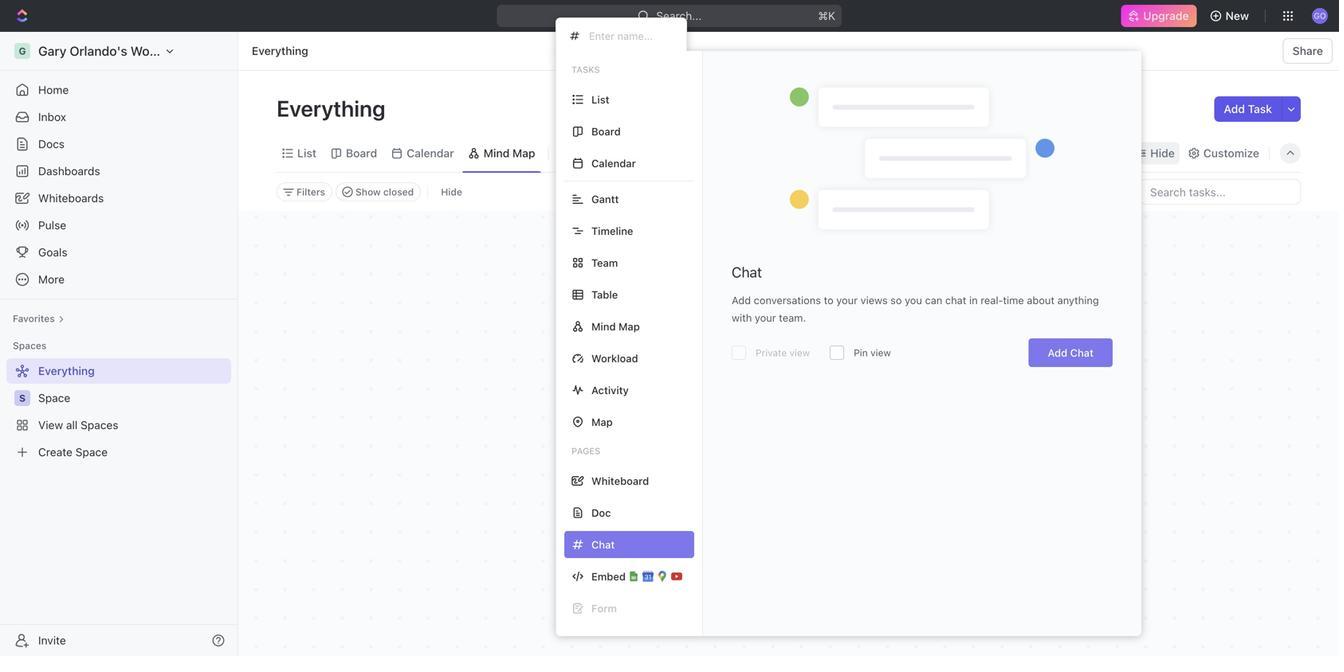 Task type: locate. For each thing, give the bounding box(es) containing it.
2 horizontal spatial add
[[1224, 102, 1245, 116]]

2 view from the left
[[871, 348, 891, 359]]

list down tasks
[[592, 94, 609, 106]]

map left view button
[[513, 147, 535, 160]]

list left the board link
[[297, 147, 316, 160]]

calendar
[[407, 147, 454, 160], [592, 157, 636, 169]]

spaces
[[13, 340, 47, 352]]

your right to
[[837, 295, 858, 307]]

1 horizontal spatial add
[[1048, 347, 1068, 359]]

mind map up workload
[[592, 321, 640, 333]]

board up the view
[[592, 126, 621, 138]]

hide
[[1150, 147, 1175, 160], [441, 187, 462, 198]]

0 horizontal spatial map
[[513, 147, 535, 160]]

mind map link
[[480, 142, 535, 165]]

conversations
[[754, 295, 821, 307]]

add left task in the right top of the page
[[1224, 102, 1245, 116]]

0 horizontal spatial hide
[[441, 187, 462, 198]]

hide inside hide button
[[441, 187, 462, 198]]

view button
[[555, 142, 607, 165]]

hide inside hide dropdown button
[[1150, 147, 1175, 160]]

timeline
[[592, 225, 633, 237]]

whiteboards
[[38, 192, 104, 205]]

1 vertical spatial chat
[[1070, 347, 1094, 359]]

views
[[861, 295, 888, 307]]

map up workload
[[619, 321, 640, 333]]

0 horizontal spatial list
[[297, 147, 316, 160]]

calendar inside calendar link
[[407, 147, 454, 160]]

task
[[1248, 102, 1272, 116]]

map
[[513, 147, 535, 160], [619, 321, 640, 333], [592, 417, 613, 428]]

everything
[[252, 44, 308, 57], [277, 95, 390, 122]]

your
[[837, 295, 858, 307], [755, 312, 776, 324]]

0 vertical spatial hide
[[1150, 147, 1175, 160]]

favorites
[[13, 313, 55, 324]]

1 vertical spatial board
[[346, 147, 377, 160]]

tree
[[6, 359, 231, 466]]

doc
[[592, 507, 611, 519]]

0 vertical spatial mind
[[484, 147, 510, 160]]

list link
[[294, 142, 316, 165]]

2 horizontal spatial map
[[619, 321, 640, 333]]

dashboards link
[[6, 159, 231, 184]]

1 horizontal spatial mind map
[[592, 321, 640, 333]]

view button
[[555, 135, 607, 172]]

activity
[[592, 385, 629, 397]]

found.
[[835, 484, 877, 501]]

gantt
[[592, 193, 619, 205]]

mind map left view button
[[484, 147, 535, 160]]

0 horizontal spatial chat
[[732, 264, 762, 281]]

form
[[592, 603, 617, 615]]

show closed
[[356, 187, 414, 198]]

view for pin view
[[871, 348, 891, 359]]

invite
[[38, 635, 66, 648]]

private
[[756, 348, 787, 359]]

0 horizontal spatial your
[[755, 312, 776, 324]]

1 horizontal spatial chat
[[1070, 347, 1094, 359]]

anything
[[1058, 295, 1099, 307]]

show closed button
[[336, 183, 421, 202]]

0 vertical spatial chat
[[732, 264, 762, 281]]

1 horizontal spatial map
[[592, 417, 613, 428]]

calendar up gantt
[[592, 157, 636, 169]]

time
[[1003, 295, 1024, 307]]

chat up with
[[732, 264, 762, 281]]

view
[[790, 348, 810, 359], [871, 348, 891, 359]]

add inside add conversations to your views so you can chat in real-time about anything with your team.
[[732, 295, 751, 307]]

add inside button
[[1224, 102, 1245, 116]]

list
[[592, 94, 609, 106], [297, 147, 316, 160]]

add task
[[1224, 102, 1272, 116]]

1 vertical spatial hide
[[441, 187, 462, 198]]

add
[[1224, 102, 1245, 116], [732, 295, 751, 307], [1048, 347, 1068, 359]]

0 horizontal spatial mind
[[484, 147, 510, 160]]

chat
[[732, 264, 762, 281], [1070, 347, 1094, 359]]

add task button
[[1214, 96, 1282, 122]]

add up with
[[732, 295, 751, 307]]

0 vertical spatial board
[[592, 126, 621, 138]]

1 vertical spatial mind map
[[592, 321, 640, 333]]

hide down calendar link
[[441, 187, 462, 198]]

0 vertical spatial your
[[837, 295, 858, 307]]

board
[[592, 126, 621, 138], [346, 147, 377, 160]]

calendar up hide button
[[407, 147, 454, 160]]

customize button
[[1183, 142, 1264, 165]]

1 view from the left
[[790, 348, 810, 359]]

about
[[1027, 295, 1055, 307]]

hide left customize button
[[1150, 147, 1175, 160]]

mind
[[484, 147, 510, 160], [592, 321, 616, 333]]

home
[[38, 83, 69, 96]]

2 vertical spatial add
[[1048, 347, 1068, 359]]

1 vertical spatial add
[[732, 295, 751, 307]]

view right private
[[790, 348, 810, 359]]

mind down the "table" at the top left
[[592, 321, 616, 333]]

1 vertical spatial your
[[755, 312, 776, 324]]

view right pin
[[871, 348, 891, 359]]

mind right calendar link
[[484, 147, 510, 160]]

everything link
[[248, 41, 312, 61]]

your right with
[[755, 312, 776, 324]]

share
[[1293, 44, 1323, 57]]

add down the about on the top
[[1048, 347, 1068, 359]]

1 horizontal spatial list
[[592, 94, 609, 106]]

so
[[891, 295, 902, 307]]

docs link
[[6, 132, 231, 157]]

0 horizontal spatial calendar
[[407, 147, 454, 160]]

1 horizontal spatial view
[[871, 348, 891, 359]]

add conversations to your views so you can chat in real-time about anything with your team.
[[732, 295, 1099, 324]]

tree inside sidebar navigation
[[6, 359, 231, 466]]

0 vertical spatial map
[[513, 147, 535, 160]]

0 horizontal spatial add
[[732, 295, 751, 307]]

pin
[[854, 348, 868, 359]]

in
[[969, 295, 978, 307]]

map down activity
[[592, 417, 613, 428]]

chat down anything
[[1070, 347, 1094, 359]]

0 vertical spatial add
[[1224, 102, 1245, 116]]

whiteboard
[[592, 476, 649, 487]]

customize
[[1204, 147, 1260, 160]]

1 horizontal spatial board
[[592, 126, 621, 138]]

1 vertical spatial mind
[[592, 321, 616, 333]]

0 horizontal spatial mind map
[[484, 147, 535, 160]]

mind map
[[484, 147, 535, 160], [592, 321, 640, 333]]

matching
[[722, 484, 784, 501]]

0 vertical spatial list
[[592, 94, 609, 106]]

0 vertical spatial mind map
[[484, 147, 535, 160]]

0 horizontal spatial view
[[790, 348, 810, 359]]

to
[[824, 295, 834, 307]]

show
[[356, 187, 381, 198]]

board up show
[[346, 147, 377, 160]]

search...
[[656, 9, 702, 22]]

1 horizontal spatial calendar
[[592, 157, 636, 169]]

1 horizontal spatial hide
[[1150, 147, 1175, 160]]



Task type: vqa. For each thing, say whether or not it's contained in the screenshot.
add task
yes



Task type: describe. For each thing, give the bounding box(es) containing it.
embed
[[592, 571, 626, 583]]

whiteboards link
[[6, 186, 231, 211]]

no
[[700, 484, 719, 501]]

team
[[592, 257, 618, 269]]

chat
[[945, 295, 967, 307]]

results
[[787, 484, 832, 501]]

view
[[576, 147, 602, 160]]

1 horizontal spatial mind
[[592, 321, 616, 333]]

map inside 'link'
[[513, 147, 535, 160]]

pulse link
[[6, 213, 231, 238]]

hide button
[[435, 183, 469, 202]]

add for add conversations to your views so you can chat in real-time about anything with your team.
[[732, 295, 751, 307]]

1 vertical spatial map
[[619, 321, 640, 333]]

you
[[905, 295, 922, 307]]

dashboards
[[38, 165, 100, 178]]

workload
[[592, 353, 638, 365]]

table
[[592, 289, 618, 301]]

board link
[[343, 142, 377, 165]]

closed
[[383, 187, 414, 198]]

⌘k
[[818, 9, 836, 22]]

can
[[925, 295, 943, 307]]

with
[[732, 312, 752, 324]]

sidebar navigation
[[0, 32, 238, 657]]

real-
[[981, 295, 1003, 307]]

share button
[[1283, 38, 1333, 64]]

upgrade link
[[1121, 5, 1197, 27]]

1 vertical spatial list
[[297, 147, 316, 160]]

new
[[1226, 9, 1249, 22]]

docs
[[38, 138, 65, 151]]

calendar link
[[404, 142, 454, 165]]

1 horizontal spatial your
[[837, 295, 858, 307]]

Enter name... field
[[588, 29, 674, 43]]

mind inside 'link'
[[484, 147, 510, 160]]

view for private view
[[790, 348, 810, 359]]

0 horizontal spatial board
[[346, 147, 377, 160]]

inbox link
[[6, 104, 231, 130]]

1 vertical spatial everything
[[277, 95, 390, 122]]

add chat
[[1048, 347, 1094, 359]]

pages
[[572, 446, 601, 457]]

favorites button
[[6, 309, 71, 328]]

home link
[[6, 77, 231, 103]]

inbox
[[38, 110, 66, 124]]

goals
[[38, 246, 67, 259]]

goals link
[[6, 240, 231, 265]]

Search tasks... text field
[[1141, 180, 1300, 204]]

tasks
[[572, 65, 600, 75]]

pulse
[[38, 219, 66, 232]]

private view
[[756, 348, 810, 359]]

mind map inside 'link'
[[484, 147, 535, 160]]

hide button
[[1131, 142, 1180, 165]]

team.
[[779, 312, 806, 324]]

0 vertical spatial everything
[[252, 44, 308, 57]]

add for add task
[[1224, 102, 1245, 116]]

no matching results found.
[[700, 484, 877, 501]]

2 vertical spatial map
[[592, 417, 613, 428]]

upgrade
[[1143, 9, 1189, 22]]

new button
[[1203, 3, 1259, 29]]

pin view
[[854, 348, 891, 359]]



